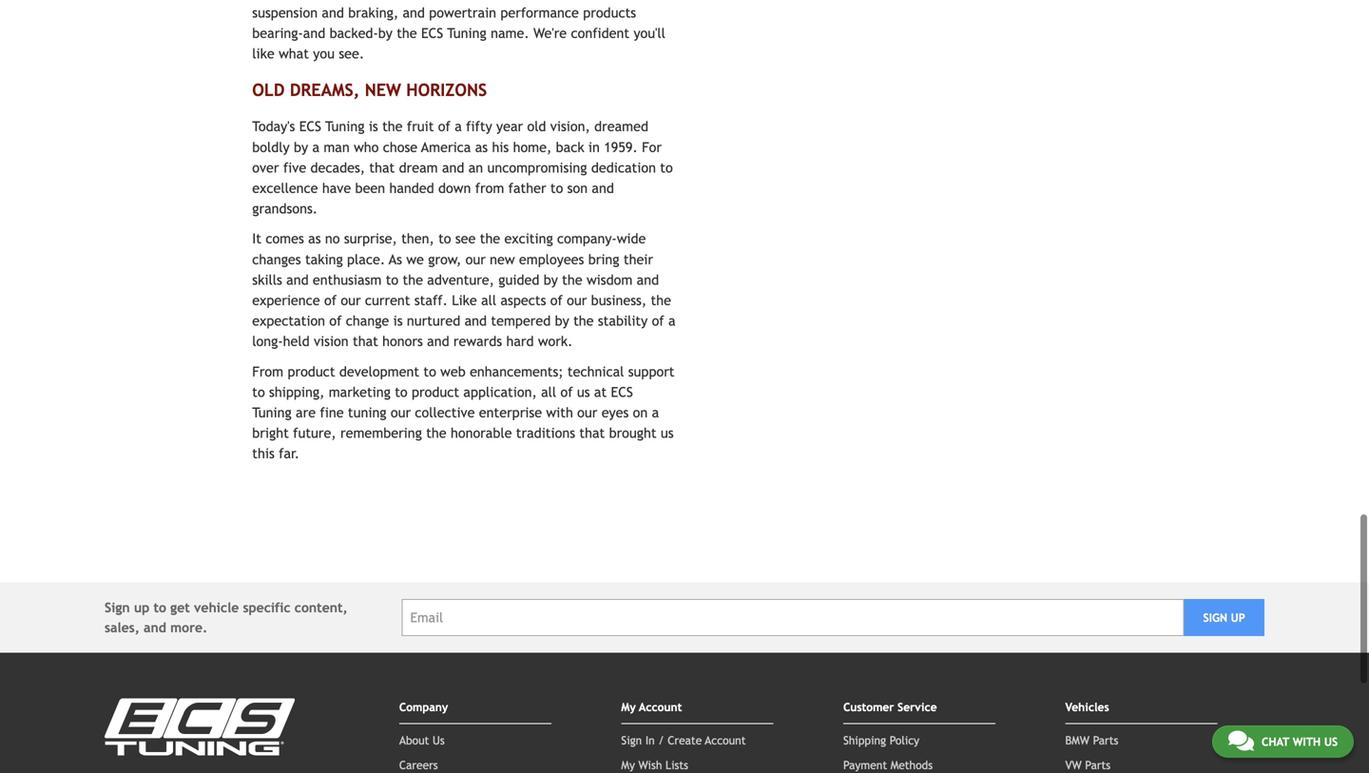 Task type: locate. For each thing, give the bounding box(es) containing it.
1 vertical spatial ecs
[[611, 384, 633, 400]]

up inside button
[[1232, 611, 1246, 625]]

customer service
[[844, 701, 938, 714]]

account
[[639, 701, 682, 714], [705, 734, 746, 747]]

wide
[[617, 231, 646, 247]]

long-
[[252, 334, 283, 349]]

product up shipping,
[[288, 364, 335, 379]]

our up remembering
[[391, 405, 411, 420]]

for
[[642, 139, 662, 155]]

account up /
[[639, 701, 682, 714]]

dreamed
[[595, 119, 649, 134]]

with right chat at the bottom of the page
[[1293, 735, 1322, 749]]

old dreams, new horizons
[[252, 80, 487, 100]]

the up chose
[[383, 119, 403, 134]]

all right like
[[481, 293, 497, 308]]

that inside today's ecs tuning is the fruit of a fifty year old vision, dreamed boldly by a man who       chose america as his home, back in 1959. for over five decades, that dream and an       uncompromising dedication to excellence have been handed down from father to son       and grandsons.
[[370, 160, 395, 175]]

as
[[389, 251, 402, 267]]

as left no
[[308, 231, 321, 247]]

0 vertical spatial as
[[475, 139, 488, 155]]

methods
[[891, 759, 933, 772]]

to down for
[[660, 160, 673, 175]]

taking
[[305, 251, 343, 267]]

that down change
[[353, 334, 378, 349]]

up for sign up to get vehicle specific content, sales, and more.
[[134, 601, 150, 616]]

0 horizontal spatial us
[[577, 384, 590, 400]]

from
[[252, 364, 284, 379]]

all inside from product development to web enhancements; technical support to shipping,       marketing to product application, all of us at ecs tuning are fine tuning our       collective enterprise with our eyes on a bright future, remembering the honorable       traditions that brought us this far.
[[541, 384, 557, 400]]

0 vertical spatial all
[[481, 293, 497, 308]]

account right create
[[705, 734, 746, 747]]

ecs right the at
[[611, 384, 633, 400]]

the down collective
[[426, 425, 447, 441]]

payment methods
[[844, 759, 933, 772]]

0 horizontal spatial up
[[134, 601, 150, 616]]

my for my wish lists
[[622, 759, 635, 772]]

to inside sign up to get vehicle specific content, sales, and more.
[[154, 601, 166, 616]]

five
[[283, 160, 306, 175]]

0 horizontal spatial as
[[308, 231, 321, 247]]

0 horizontal spatial us
[[433, 734, 445, 747]]

ecs
[[299, 119, 322, 134], [611, 384, 633, 400]]

careers link
[[399, 759, 438, 772]]

nurtured
[[407, 313, 461, 329]]

us right brought
[[661, 425, 674, 441]]

the up new
[[480, 231, 501, 247]]

grandsons.
[[252, 201, 318, 217]]

up inside sign up to get vehicle specific content, sales, and more.
[[134, 601, 150, 616]]

1 vertical spatial with
[[1293, 735, 1322, 749]]

0 vertical spatial tuning
[[326, 119, 365, 134]]

of up vision
[[330, 313, 342, 329]]

0 horizontal spatial all
[[481, 293, 497, 308]]

sign up to get vehicle specific content, sales, and more.
[[105, 601, 348, 636]]

1 vertical spatial that
[[353, 334, 378, 349]]

0 vertical spatial that
[[370, 160, 395, 175]]

payment methods link
[[844, 759, 933, 772]]

is inside today's ecs tuning is the fruit of a fifty year old vision, dreamed boldly by a man who       chose america as his home, back in 1959. for over five decades, that dream and an       uncompromising dedication to excellence have been handed down from father to son       and grandsons.
[[369, 119, 378, 134]]

an
[[469, 160, 483, 175]]

with
[[546, 405, 573, 420], [1293, 735, 1322, 749]]

1 vertical spatial us
[[661, 425, 674, 441]]

parts for vw parts
[[1086, 759, 1111, 772]]

that up been
[[370, 160, 395, 175]]

0 vertical spatial account
[[639, 701, 682, 714]]

up
[[134, 601, 150, 616], [1232, 611, 1246, 625]]

us
[[577, 384, 590, 400], [661, 425, 674, 441]]

0 vertical spatial with
[[546, 405, 573, 420]]

0 horizontal spatial sign
[[105, 601, 130, 616]]

us right chat at the bottom of the page
[[1325, 735, 1339, 749]]

1 horizontal spatial ecs
[[611, 384, 633, 400]]

expectation
[[252, 313, 325, 329]]

1 vertical spatial as
[[308, 231, 321, 247]]

0 horizontal spatial product
[[288, 364, 335, 379]]

that down eyes
[[580, 425, 605, 441]]

it
[[252, 231, 262, 247]]

0 horizontal spatial with
[[546, 405, 573, 420]]

of inside today's ecs tuning is the fruit of a fifty year old vision, dreamed boldly by a man who       chose america as his home, back in 1959. for over five decades, that dream and an       uncompromising dedication to excellence have been handed down from father to son       and grandsons.
[[438, 119, 451, 134]]

1 horizontal spatial all
[[541, 384, 557, 400]]

the inside today's ecs tuning is the fruit of a fifty year old vision, dreamed boldly by a man who       chose america as his home, back in 1959. for over five decades, that dream and an       uncompromising dedication to excellence have been handed down from father to son       and grandsons.
[[383, 119, 403, 134]]

by
[[294, 139, 308, 155], [544, 272, 558, 288], [555, 313, 570, 329]]

the down we
[[403, 272, 423, 288]]

handed
[[390, 180, 434, 196]]

my up my wish lists
[[622, 701, 636, 714]]

to up grow,
[[439, 231, 451, 247]]

a right stability
[[669, 313, 676, 329]]

tempered
[[491, 313, 551, 329]]

tuning up bright
[[252, 405, 292, 420]]

from product development to web enhancements; technical support to shipping,       marketing to product application, all of us at ecs tuning are fine tuning our       collective enterprise with our eyes on a bright future, remembering the honorable       traditions that brought us this far.
[[252, 364, 675, 462]]

a right "on" on the left of page
[[652, 405, 659, 420]]

and right sales,
[[144, 620, 166, 636]]

1 vertical spatial account
[[705, 734, 746, 747]]

by up work.
[[555, 313, 570, 329]]

of down enthusiasm
[[324, 293, 337, 308]]

us right about
[[433, 734, 445, 747]]

chat with us
[[1262, 735, 1339, 749]]

product up collective
[[412, 384, 460, 400]]

a left fifty
[[455, 119, 462, 134]]

1 horizontal spatial product
[[412, 384, 460, 400]]

us left the at
[[577, 384, 590, 400]]

a inside it comes as no surprise, then, to see the exciting company-wide changes taking       place. as we grow, our new employees bring their skills and enthusiasm to the       adventure, guided by the wisdom and experience of our current staff. like all aspects       of our business, the expectation of change is nurtured and tempered by the stability       of a long-held vision that honors and rewards hard work.
[[669, 313, 676, 329]]

2 my from the top
[[622, 759, 635, 772]]

sign
[[105, 601, 130, 616], [1204, 611, 1228, 625], [622, 734, 642, 747]]

and down their
[[637, 272, 659, 288]]

tuning up man
[[326, 119, 365, 134]]

changes
[[252, 251, 301, 267]]

is up 'who'
[[369, 119, 378, 134]]

vehicle
[[194, 601, 239, 616]]

that inside from product development to web enhancements; technical support to shipping,       marketing to product application, all of us at ecs tuning are fine tuning our       collective enterprise with our eyes on a bright future, remembering the honorable       traditions that brought us this far.
[[580, 425, 605, 441]]

man
[[324, 139, 350, 155]]

business,
[[591, 293, 647, 308]]

bring
[[589, 251, 620, 267]]

by down employees
[[544, 272, 558, 288]]

enthusiasm
[[313, 272, 382, 288]]

chose
[[383, 139, 418, 155]]

ecs right 'today's'
[[299, 119, 322, 134]]

1 vertical spatial tuning
[[252, 405, 292, 420]]

2 vertical spatial that
[[580, 425, 605, 441]]

bmw parts link
[[1066, 734, 1119, 747]]

today's ecs tuning is the fruit of a fifty year old vision, dreamed boldly by a man who       chose america as his home, back in 1959. for over five decades, that dream and an       uncompromising dedication to excellence have been handed down from father to son       and grandsons.
[[252, 119, 673, 217]]

2 horizontal spatial sign
[[1204, 611, 1228, 625]]

a
[[455, 119, 462, 134], [312, 139, 320, 155], [669, 313, 676, 329], [652, 405, 659, 420]]

of left the at
[[561, 384, 573, 400]]

have
[[322, 180, 351, 196]]

and up experience
[[286, 272, 309, 288]]

1 horizontal spatial tuning
[[326, 119, 365, 134]]

1 horizontal spatial us
[[661, 425, 674, 441]]

0 horizontal spatial tuning
[[252, 405, 292, 420]]

as left his on the top of page
[[475, 139, 488, 155]]

0 vertical spatial my
[[622, 701, 636, 714]]

1 horizontal spatial us
[[1325, 735, 1339, 749]]

to
[[660, 160, 673, 175], [551, 180, 563, 196], [439, 231, 451, 247], [386, 272, 399, 288], [424, 364, 436, 379], [252, 384, 265, 400], [395, 384, 408, 400], [154, 601, 166, 616]]

company
[[399, 701, 448, 714]]

1 horizontal spatial with
[[1293, 735, 1322, 749]]

my left the wish
[[622, 759, 635, 772]]

1 vertical spatial parts
[[1086, 759, 1111, 772]]

1 my from the top
[[622, 701, 636, 714]]

our down the see
[[466, 251, 486, 267]]

0 vertical spatial parts
[[1094, 734, 1119, 747]]

all inside it comes as no surprise, then, to see the exciting company-wide changes taking       place. as we grow, our new employees bring their skills and enthusiasm to the       adventure, guided by the wisdom and experience of our current staff. like all aspects       of our business, the expectation of change is nurtured and tempered by the stability       of a long-held vision that honors and rewards hard work.
[[481, 293, 497, 308]]

comes
[[266, 231, 304, 247]]

1 horizontal spatial is
[[393, 313, 403, 329]]

and up the "down"
[[442, 160, 465, 175]]

sign inside button
[[1204, 611, 1228, 625]]

work.
[[538, 334, 573, 349]]

1 vertical spatial my
[[622, 759, 635, 772]]

as
[[475, 139, 488, 155], [308, 231, 321, 247]]

of up "america"
[[438, 119, 451, 134]]

0 vertical spatial ecs
[[299, 119, 322, 134]]

far.
[[279, 446, 300, 462]]

bright
[[252, 425, 289, 441]]

my wish lists link
[[622, 759, 689, 772]]

product
[[288, 364, 335, 379], [412, 384, 460, 400]]

1 vertical spatial product
[[412, 384, 460, 400]]

vision,
[[551, 119, 591, 134]]

as inside it comes as no surprise, then, to see the exciting company-wide changes taking       place. as we grow, our new employees bring their skills and enthusiasm to the       adventure, guided by the wisdom and experience of our current staff. like all aspects       of our business, the expectation of change is nurtured and tempered by the stability       of a long-held vision that honors and rewards hard work.
[[308, 231, 321, 247]]

sign for sign up to get vehicle specific content, sales, and more.
[[105, 601, 130, 616]]

is up honors
[[393, 313, 403, 329]]

0 vertical spatial is
[[369, 119, 378, 134]]

0 vertical spatial us
[[577, 384, 590, 400]]

with up traditions
[[546, 405, 573, 420]]

sign inside sign up to get vehicle specific content, sales, and more.
[[105, 601, 130, 616]]

chat with us link
[[1213, 726, 1355, 758]]

0 horizontal spatial ecs
[[299, 119, 322, 134]]

parts right bmw
[[1094, 734, 1119, 747]]

1959.
[[604, 139, 638, 155]]

wish
[[639, 759, 662, 772]]

to left son
[[551, 180, 563, 196]]

by up five on the top of the page
[[294, 139, 308, 155]]

to left get
[[154, 601, 166, 616]]

my for my account
[[622, 701, 636, 714]]

1 vertical spatial all
[[541, 384, 557, 400]]

0 vertical spatial by
[[294, 139, 308, 155]]

vw parts
[[1066, 759, 1111, 772]]

0 vertical spatial product
[[288, 364, 335, 379]]

fifty
[[466, 119, 492, 134]]

1 horizontal spatial sign
[[622, 734, 642, 747]]

1 horizontal spatial up
[[1232, 611, 1246, 625]]

honors
[[383, 334, 423, 349]]

staff.
[[415, 293, 448, 308]]

1 vertical spatial is
[[393, 313, 403, 329]]

honorable
[[451, 425, 512, 441]]

1 horizontal spatial as
[[475, 139, 488, 155]]

content,
[[295, 601, 348, 616]]

policy
[[890, 734, 920, 747]]

our
[[466, 251, 486, 267], [341, 293, 361, 308], [567, 293, 587, 308], [391, 405, 411, 420], [578, 405, 598, 420]]

to down as
[[386, 272, 399, 288]]

are
[[296, 405, 316, 420]]

all
[[481, 293, 497, 308], [541, 384, 557, 400]]

see
[[456, 231, 476, 247]]

0 horizontal spatial is
[[369, 119, 378, 134]]

that inside it comes as no surprise, then, to see the exciting company-wide changes taking       place. as we grow, our new employees bring their skills and enthusiasm to the       adventure, guided by the wisdom and experience of our current staff. like all aspects       of our business, the expectation of change is nurtured and tempered by the stability       of a long-held vision that honors and rewards hard work.
[[353, 334, 378, 349]]

parts right vw
[[1086, 759, 1111, 772]]

chat
[[1262, 735, 1290, 749]]

my
[[622, 701, 636, 714], [622, 759, 635, 772]]

all down enhancements;
[[541, 384, 557, 400]]

enhancements;
[[470, 364, 564, 379]]

support
[[629, 364, 675, 379]]



Task type: vqa. For each thing, say whether or not it's contained in the screenshot.


Task type: describe. For each thing, give the bounding box(es) containing it.
about us link
[[399, 734, 445, 747]]

their
[[624, 251, 654, 267]]

my wish lists
[[622, 759, 689, 772]]

brought
[[609, 425, 657, 441]]

as inside today's ecs tuning is the fruit of a fifty year old vision, dreamed boldly by a man who       chose america as his home, back in 1959. for over five decades, that dream and an       uncompromising dedication to excellence have been handed down from father to son       and grandsons.
[[475, 139, 488, 155]]

ecs inside today's ecs tuning is the fruit of a fifty year old vision, dreamed boldly by a man who       chose america as his home, back in 1959. for over five decades, that dream and an       uncompromising dedication to excellence have been handed down from father to son       and grandsons.
[[299, 119, 322, 134]]

no
[[325, 231, 340, 247]]

vehicles
[[1066, 701, 1110, 714]]

year
[[497, 119, 523, 134]]

parts for bmw parts
[[1094, 734, 1119, 747]]

father
[[509, 180, 547, 196]]

company-
[[558, 231, 617, 247]]

to left web
[[424, 364, 436, 379]]

remembering
[[341, 425, 422, 441]]

excellence
[[252, 180, 318, 196]]

shipping
[[844, 734, 887, 747]]

sign in / create account link
[[622, 734, 746, 747]]

new
[[490, 251, 515, 267]]

sign up
[[1204, 611, 1246, 625]]

ecs inside from product development to web enhancements; technical support to shipping,       marketing to product application, all of us at ecs tuning are fine tuning our       collective enterprise with our eyes on a bright future, remembering the honorable       traditions that brought us this far.
[[611, 384, 633, 400]]

specific
[[243, 601, 291, 616]]

careers
[[399, 759, 438, 772]]

and right son
[[592, 180, 614, 196]]

enterprise
[[479, 405, 542, 420]]

up for sign up
[[1232, 611, 1246, 625]]

lists
[[666, 759, 689, 772]]

our down the at
[[578, 405, 598, 420]]

bmw parts
[[1066, 734, 1119, 747]]

more.
[[170, 620, 208, 636]]

vw parts link
[[1066, 759, 1111, 772]]

comments image
[[1229, 730, 1255, 753]]

and down nurtured
[[427, 334, 450, 349]]

sign up button
[[1185, 600, 1265, 637]]

skills
[[252, 272, 282, 288]]

employees
[[519, 251, 584, 267]]

boldly
[[252, 139, 290, 155]]

development
[[339, 364, 420, 379]]

vision
[[314, 334, 349, 349]]

to down from
[[252, 384, 265, 400]]

us inside chat with us link
[[1325, 735, 1339, 749]]

place.
[[347, 251, 385, 267]]

vw
[[1066, 759, 1082, 772]]

sign in / create account
[[622, 734, 746, 747]]

the down employees
[[562, 272, 583, 288]]

to down the development
[[395, 384, 408, 400]]

shipping,
[[269, 384, 325, 400]]

the left stability
[[574, 313, 594, 329]]

tuning inside from product development to web enhancements; technical support to shipping,       marketing to product application, all of us at ecs tuning are fine tuning our       collective enterprise with our eyes on a bright future, remembering the honorable       traditions that brought us this far.
[[252, 405, 292, 420]]

the right business,
[[651, 293, 672, 308]]

this
[[252, 446, 275, 462]]

sign for sign in / create account
[[622, 734, 642, 747]]

a left man
[[312, 139, 320, 155]]

our down wisdom
[[567, 293, 587, 308]]

dream
[[399, 160, 438, 175]]

fine
[[320, 405, 344, 420]]

held
[[283, 334, 310, 349]]

tuning inside today's ecs tuning is the fruit of a fifty year old vision, dreamed boldly by a man who       chose america as his home, back in 1959. for over five decades, that dream and an       uncompromising dedication to excellence have been handed down from father to son       and grandsons.
[[326, 119, 365, 134]]

home,
[[513, 139, 552, 155]]

marketing
[[329, 384, 391, 400]]

by inside today's ecs tuning is the fruit of a fifty year old vision, dreamed boldly by a man who       chose america as his home, back in 1959. for over five decades, that dream and an       uncompromising dedication to excellence have been handed down from father to son       and grandsons.
[[294, 139, 308, 155]]

0 horizontal spatial account
[[639, 701, 682, 714]]

sales,
[[105, 620, 140, 636]]

payment
[[844, 759, 888, 772]]

bmw
[[1066, 734, 1090, 747]]

our down enthusiasm
[[341, 293, 361, 308]]

stability
[[598, 313, 648, 329]]

from
[[475, 180, 504, 196]]

on
[[633, 405, 648, 420]]

and up rewards
[[465, 313, 487, 329]]

surprise,
[[344, 231, 397, 247]]

1 vertical spatial by
[[544, 272, 558, 288]]

of right aspects
[[551, 293, 563, 308]]

son
[[568, 180, 588, 196]]

sign for sign up
[[1204, 611, 1228, 625]]

of right stability
[[652, 313, 665, 329]]

about
[[399, 734, 429, 747]]

new
[[365, 80, 401, 100]]

his
[[492, 139, 509, 155]]

uncompromising
[[488, 160, 587, 175]]

future,
[[293, 425, 336, 441]]

is inside it comes as no surprise, then, to see the exciting company-wide changes taking       place. as we grow, our new employees bring their skills and enthusiasm to the       adventure, guided by the wisdom and experience of our current staff. like all aspects       of our business, the expectation of change is nurtured and tempered by the stability       of a long-held vision that honors and rewards hard work.
[[393, 313, 403, 329]]

exciting
[[505, 231, 553, 247]]

decades,
[[311, 160, 365, 175]]

old
[[252, 80, 285, 100]]

experience
[[252, 293, 320, 308]]

shipping policy link
[[844, 734, 920, 747]]

2 vertical spatial by
[[555, 313, 570, 329]]

down
[[439, 180, 471, 196]]

today's
[[252, 119, 295, 134]]

at
[[594, 384, 607, 400]]

of inside from product development to web enhancements; technical support to shipping,       marketing to product application, all of us at ecs tuning are fine tuning our       collective enterprise with our eyes on a bright future, remembering the honorable       traditions that brought us this far.
[[561, 384, 573, 400]]

traditions
[[516, 425, 576, 441]]

customer
[[844, 701, 895, 714]]

Email email field
[[402, 600, 1185, 637]]

back
[[556, 139, 585, 155]]

america
[[421, 139, 471, 155]]

aspects
[[501, 293, 546, 308]]

change
[[346, 313, 389, 329]]

tuning
[[348, 405, 387, 420]]

with inside from product development to web enhancements; technical support to shipping,       marketing to product application, all of us at ecs tuning are fine tuning our       collective enterprise with our eyes on a bright future, remembering the honorable       traditions that brought us this far.
[[546, 405, 573, 420]]

ecs tuning image
[[105, 699, 295, 756]]

we
[[407, 251, 424, 267]]

dreams,
[[290, 80, 360, 100]]

it comes as no surprise, then, to see the exciting company-wide changes taking       place. as we grow, our new employees bring their skills and enthusiasm to the       adventure, guided by the wisdom and experience of our current staff. like all aspects       of our business, the expectation of change is nurtured and tempered by the stability       of a long-held vision that honors and rewards hard work.
[[252, 231, 676, 349]]

then,
[[402, 231, 435, 247]]

the inside from product development to web enhancements; technical support to shipping,       marketing to product application, all of us at ecs tuning are fine tuning our       collective enterprise with our eyes on a bright future, remembering the honorable       traditions that brought us this far.
[[426, 425, 447, 441]]

create
[[668, 734, 702, 747]]

a inside from product development to web enhancements; technical support to shipping,       marketing to product application, all of us at ecs tuning are fine tuning our       collective enterprise with our eyes on a bright future, remembering the honorable       traditions that brought us this far.
[[652, 405, 659, 420]]

hard
[[507, 334, 534, 349]]

horizons
[[406, 80, 487, 100]]

1 horizontal spatial account
[[705, 734, 746, 747]]

over
[[252, 160, 279, 175]]

who
[[354, 139, 379, 155]]

and inside sign up to get vehicle specific content, sales, and more.
[[144, 620, 166, 636]]

service
[[898, 701, 938, 714]]

about us
[[399, 734, 445, 747]]



